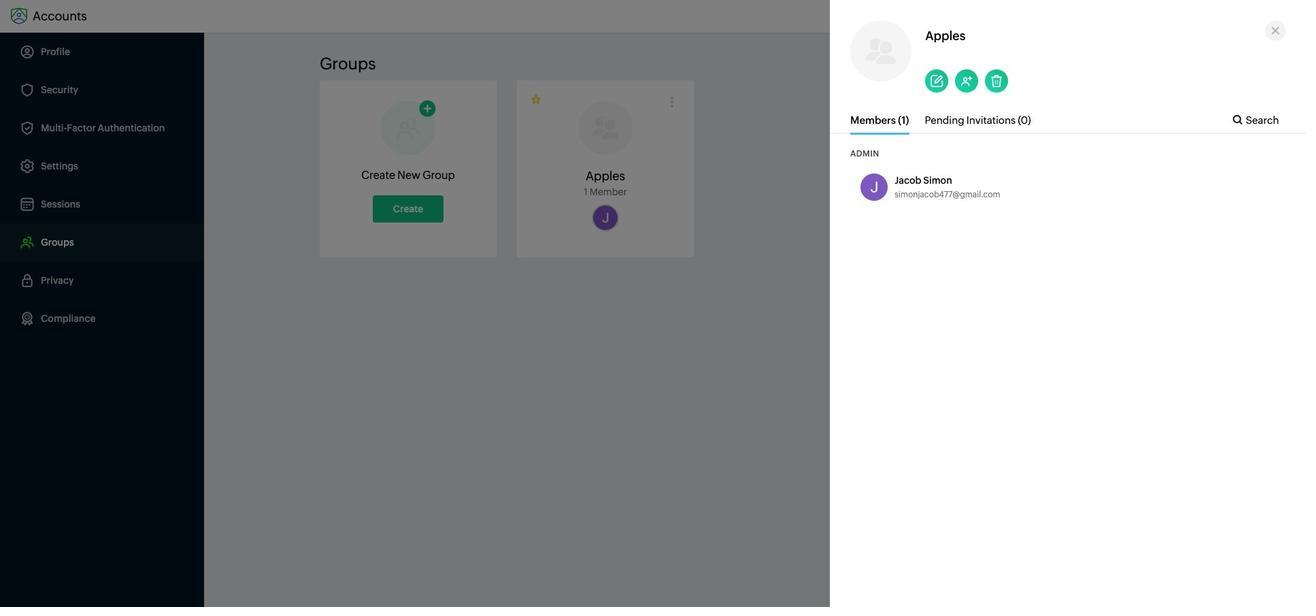 Task type: vqa. For each thing, say whether or not it's contained in the screenshot.
search icon
yes



Task type: describe. For each thing, give the bounding box(es) containing it.
makeprimary image
[[531, 94, 543, 106]]



Task type: locate. For each thing, give the bounding box(es) containing it.
search image
[[1233, 115, 1243, 125]]



